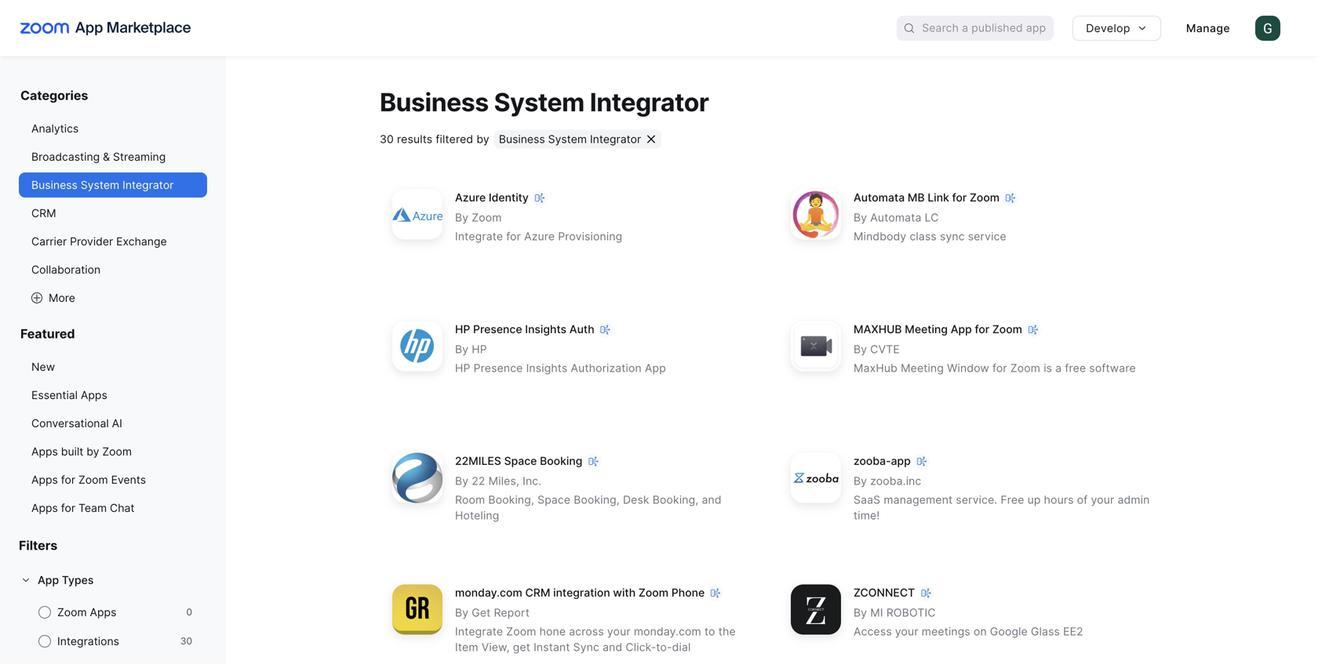 Task type: locate. For each thing, give the bounding box(es) containing it.
by up mindbody
[[854, 211, 867, 224]]

apps up the conversational ai
[[81, 389, 107, 402]]

report
[[494, 607, 530, 620]]

by inside by automata lc mindbody class sync service
[[854, 211, 867, 224]]

1 booking, from the left
[[489, 494, 535, 507]]

booking, down the 'miles,'
[[489, 494, 535, 507]]

space up inc.
[[504, 455, 537, 468]]

apps up filters
[[31, 502, 58, 515]]

crm
[[31, 207, 56, 220], [525, 587, 551, 600]]

conversational
[[31, 417, 109, 431]]

integrate
[[455, 230, 503, 243], [455, 625, 503, 639]]

0 vertical spatial and
[[702, 494, 722, 507]]

presence inside by hp hp presence insights authorization app
[[474, 362, 523, 375]]

1 horizontal spatial business
[[380, 87, 489, 117]]

0 vertical spatial business system integrator
[[380, 87, 709, 117]]

business system integrator for business system integrator link
[[31, 179, 174, 192]]

2 vertical spatial hp
[[455, 362, 471, 375]]

by inside by get report integrate zoom hone across your monday.com to the item view, get instant sync and click-to-dial
[[455, 607, 469, 620]]

zoom right with
[[639, 587, 669, 600]]

automata inside by automata lc mindbody class sync service
[[871, 211, 922, 224]]

2 horizontal spatial business
[[499, 133, 545, 146]]

30 down 0 on the left bottom of page
[[180, 636, 192, 648]]

1 integrate from the top
[[455, 230, 503, 243]]

integrate down azure identity
[[455, 230, 503, 243]]

3 booking, from the left
[[653, 494, 699, 507]]

30 for 30 results filtered by
[[380, 133, 394, 146]]

zoom up the by cvte maxhub meeting window for zoom is a free software
[[993, 323, 1023, 336]]

carrier provider exchange
[[31, 235, 167, 248]]

for down "built"
[[61, 474, 75, 487]]

space down inc.
[[538, 494, 571, 507]]

business system integrator inside business system integrator link
[[31, 179, 174, 192]]

by inside by hp hp presence insights authorization app
[[455, 343, 469, 356]]

by for by cvte maxhub meeting window for zoom is a free software
[[854, 343, 867, 356]]

your down robotic
[[895, 625, 919, 639]]

by left get
[[455, 607, 469, 620]]

0 vertical spatial 30
[[380, 133, 394, 146]]

business up 30 results filtered by
[[380, 87, 489, 117]]

apps left "built"
[[31, 445, 58, 459]]

by for by get report integrate zoom hone across your monday.com to the item view, get instant sync and click-to-dial
[[455, 607, 469, 620]]

0 horizontal spatial 30
[[180, 636, 192, 648]]

apps for zoom events
[[31, 474, 146, 487]]

1 vertical spatial meeting
[[901, 362, 944, 375]]

automata up mindbody
[[871, 211, 922, 224]]

apps
[[81, 389, 107, 402], [31, 445, 58, 459], [31, 474, 58, 487], [31, 502, 58, 515], [90, 606, 116, 620]]

zoom inside by zoom integrate for azure provisioning
[[472, 211, 502, 224]]

ee2
[[1064, 625, 1084, 639]]

by inside the by cvte maxhub meeting window for zoom is a free software
[[854, 343, 867, 356]]

2 horizontal spatial app
[[951, 323, 972, 336]]

and right desk
[[702, 494, 722, 507]]

0 horizontal spatial app
[[38, 574, 59, 587]]

free
[[1065, 362, 1087, 375]]

get
[[513, 641, 531, 654]]

1 vertical spatial integrator
[[590, 133, 641, 146]]

more
[[49, 292, 75, 305]]

business system integrator inside business system integrator button
[[499, 133, 641, 146]]

1 vertical spatial by
[[87, 445, 99, 459]]

collaboration
[[31, 263, 101, 277]]

1 horizontal spatial crm
[[525, 587, 551, 600]]

business for business system integrator link
[[31, 179, 78, 192]]

app
[[951, 323, 972, 336], [645, 362, 666, 375], [38, 574, 59, 587]]

by up 'saas'
[[854, 475, 867, 488]]

app inside by hp hp presence insights authorization app
[[645, 362, 666, 375]]

and inside by get report integrate zoom hone across your monday.com to the item view, get instant sync and click-to-dial
[[603, 641, 623, 654]]

analytics link
[[19, 116, 207, 141]]

azure left identity
[[455, 191, 486, 204]]

1 horizontal spatial app
[[645, 362, 666, 375]]

by down azure identity
[[455, 211, 469, 224]]

crm up report
[[525, 587, 551, 600]]

identity
[[489, 191, 529, 204]]

app up window
[[951, 323, 972, 336]]

0 vertical spatial azure
[[455, 191, 486, 204]]

for right window
[[993, 362, 1008, 375]]

0 vertical spatial presence
[[473, 323, 522, 336]]

1 vertical spatial integrate
[[455, 625, 503, 639]]

class
[[910, 230, 937, 243]]

azure down identity
[[524, 230, 555, 243]]

sync
[[940, 230, 965, 243]]

monday.com up get
[[455, 587, 523, 600]]

1 horizontal spatial space
[[538, 494, 571, 507]]

1 presence from the top
[[473, 323, 522, 336]]

by right "built"
[[87, 445, 99, 459]]

1 vertical spatial automata
[[871, 211, 922, 224]]

monday.com
[[455, 587, 523, 600], [634, 625, 702, 639]]

app
[[891, 455, 911, 468]]

1 horizontal spatial booking,
[[574, 494, 620, 507]]

insights down hp presence insights auth
[[526, 362, 568, 375]]

booking, left desk
[[574, 494, 620, 507]]

1 horizontal spatial monday.com
[[634, 625, 702, 639]]

apps for apps built by zoom
[[31, 445, 58, 459]]

0 horizontal spatial azure
[[455, 191, 486, 204]]

the
[[719, 625, 736, 639]]

1 vertical spatial presence
[[474, 362, 523, 375]]

0 horizontal spatial monday.com
[[455, 587, 523, 600]]

get
[[472, 607, 491, 620]]

zoom up service
[[970, 191, 1000, 204]]

maxhub
[[854, 362, 898, 375]]

your right of
[[1091, 494, 1115, 507]]

business
[[380, 87, 489, 117], [499, 133, 545, 146], [31, 179, 78, 192]]

2 vertical spatial system
[[81, 179, 119, 192]]

by up 'maxhub'
[[854, 343, 867, 356]]

ai
[[112, 417, 122, 431]]

by right filtered
[[477, 133, 490, 146]]

0 horizontal spatial by
[[87, 445, 99, 459]]

your up click-
[[607, 625, 631, 639]]

1 vertical spatial business system integrator
[[499, 133, 641, 146]]

apps for apps for team chat
[[31, 502, 58, 515]]

1 vertical spatial and
[[603, 641, 623, 654]]

monday.com up to-
[[634, 625, 702, 639]]

hone
[[540, 625, 566, 639]]

booking, right desk
[[653, 494, 699, 507]]

service
[[968, 230, 1007, 243]]

1 horizontal spatial your
[[895, 625, 919, 639]]

banner
[[0, 0, 1319, 57]]

mindbody
[[854, 230, 907, 243]]

by for by hp hp presence insights authorization app
[[455, 343, 469, 356]]

2 vertical spatial business system integrator
[[31, 179, 174, 192]]

zoom down azure identity
[[472, 211, 502, 224]]

2 integrate from the top
[[455, 625, 503, 639]]

zoom inside the by cvte maxhub meeting window for zoom is a free software
[[1011, 362, 1041, 375]]

crm up carrier
[[31, 207, 56, 220]]

meeting
[[905, 323, 948, 336], [901, 362, 944, 375]]

0 vertical spatial crm
[[31, 207, 56, 220]]

1 vertical spatial crm
[[525, 587, 551, 600]]

zoom up get
[[506, 625, 536, 639]]

2 horizontal spatial your
[[1091, 494, 1115, 507]]

0 horizontal spatial your
[[607, 625, 631, 639]]

manage
[[1187, 22, 1231, 35]]

built
[[61, 445, 83, 459]]

Search text field
[[922, 17, 1054, 40]]

app types
[[38, 574, 94, 587]]

zooba-
[[854, 455, 891, 468]]

space inside by 22 miles, inc. room booking, space booking, desk booking, and hoteling
[[538, 494, 571, 507]]

0 vertical spatial integrate
[[455, 230, 503, 243]]

software
[[1090, 362, 1136, 375]]

integrate down get
[[455, 625, 503, 639]]

0 horizontal spatial booking,
[[489, 494, 535, 507]]

featured
[[20, 327, 75, 342]]

by inside by zooba.inc saas management service. free up hours of your admin time!
[[854, 475, 867, 488]]

automata mb link for zoom
[[854, 191, 1000, 204]]

zoom down "types" at the left bottom of page
[[57, 606, 87, 620]]

22miles
[[455, 455, 501, 468]]

business system integrator button
[[494, 130, 662, 149]]

0 horizontal spatial space
[[504, 455, 537, 468]]

1 vertical spatial space
[[538, 494, 571, 507]]

1 vertical spatial azure
[[524, 230, 555, 243]]

system
[[494, 87, 585, 117], [548, 133, 587, 146], [81, 179, 119, 192]]

automata left 'mb'
[[854, 191, 905, 204]]

on
[[974, 625, 987, 639]]

2 presence from the top
[[474, 362, 523, 375]]

for down identity
[[506, 230, 521, 243]]

categories button
[[19, 88, 207, 116]]

insights inside by hp hp presence insights authorization app
[[526, 362, 568, 375]]

by down hp presence insights auth
[[455, 343, 469, 356]]

app left "types" at the left bottom of page
[[38, 574, 59, 587]]

insights up by hp hp presence insights authorization app
[[525, 323, 567, 336]]

by 22 miles, inc. room booking, space booking, desk booking, and hoteling
[[455, 475, 722, 523]]

1 vertical spatial system
[[548, 133, 587, 146]]

1 vertical spatial 30
[[180, 636, 192, 648]]

integrate inside by get report integrate zoom hone across your monday.com to the item view, get instant sync and click-to-dial
[[455, 625, 503, 639]]

streaming
[[113, 150, 166, 164]]

by inside by 22 miles, inc. room booking, space booking, desk booking, and hoteling
[[455, 475, 469, 488]]

by left mi
[[854, 607, 867, 620]]

service.
[[956, 494, 998, 507]]

for up the by cvte maxhub meeting window for zoom is a free software
[[975, 323, 990, 336]]

by inside by mi robotic access your meetings on google glass ee2
[[854, 607, 867, 620]]

for inside the by cvte maxhub meeting window for zoom is a free software
[[993, 362, 1008, 375]]

broadcasting
[[31, 150, 100, 164]]

apps for zoom events link
[[19, 468, 207, 493]]

business down broadcasting
[[31, 179, 78, 192]]

1 horizontal spatial and
[[702, 494, 722, 507]]

1 vertical spatial app
[[645, 362, 666, 375]]

team
[[79, 502, 107, 515]]

presence down hp presence insights auth
[[474, 362, 523, 375]]

meeting right 'maxhub'
[[905, 323, 948, 336]]

business up identity
[[499, 133, 545, 146]]

develop
[[1086, 22, 1131, 35]]

for right link
[[953, 191, 967, 204]]

zoom
[[970, 191, 1000, 204], [472, 211, 502, 224], [993, 323, 1023, 336], [1011, 362, 1041, 375], [102, 445, 132, 459], [79, 474, 108, 487], [639, 587, 669, 600], [57, 606, 87, 620], [506, 625, 536, 639]]

1 vertical spatial hp
[[472, 343, 487, 356]]

is
[[1044, 362, 1053, 375]]

1 horizontal spatial 30
[[380, 133, 394, 146]]

with
[[613, 587, 636, 600]]

essential
[[31, 389, 78, 402]]

and right "sync"
[[603, 641, 623, 654]]

0 vertical spatial space
[[504, 455, 537, 468]]

presence up by hp hp presence insights authorization app
[[473, 323, 522, 336]]

zoom left 'is' at the right
[[1011, 362, 1041, 375]]

search a published app element
[[897, 16, 1054, 41]]

2 horizontal spatial booking,
[[653, 494, 699, 507]]

meeting down maxhub meeting app for zoom
[[901, 362, 944, 375]]

by left 22
[[455, 475, 469, 488]]

miles,
[[489, 475, 520, 488]]

1 horizontal spatial azure
[[524, 230, 555, 243]]

1 vertical spatial monday.com
[[634, 625, 702, 639]]

zoom inside by get report integrate zoom hone across your monday.com to the item view, get instant sync and click-to-dial
[[506, 625, 536, 639]]

30 left results
[[380, 133, 394, 146]]

access
[[854, 625, 892, 639]]

system inside button
[[548, 133, 587, 146]]

azure identity
[[455, 191, 529, 204]]

1 vertical spatial insights
[[526, 362, 568, 375]]

integrator inside button
[[590, 133, 641, 146]]

system for business system integrator link
[[81, 179, 119, 192]]

30 for 30
[[180, 636, 192, 648]]

by for by mi robotic access your meetings on google glass ee2
[[854, 607, 867, 620]]

0 horizontal spatial and
[[603, 641, 623, 654]]

1 vertical spatial business
[[499, 133, 545, 146]]

system for business system integrator button
[[548, 133, 587, 146]]

2 vertical spatial integrator
[[123, 179, 174, 192]]

0 vertical spatial business
[[380, 87, 489, 117]]

zconnect
[[854, 587, 915, 600]]

0 horizontal spatial business
[[31, 179, 78, 192]]

2 vertical spatial business
[[31, 179, 78, 192]]

by get report integrate zoom hone across your monday.com to the item view, get instant sync and click-to-dial
[[455, 607, 736, 654]]

business inside button
[[499, 133, 545, 146]]

0 vertical spatial meeting
[[905, 323, 948, 336]]

by
[[455, 211, 469, 224], [854, 211, 867, 224], [455, 343, 469, 356], [854, 343, 867, 356], [455, 475, 469, 488], [854, 475, 867, 488], [455, 607, 469, 620], [854, 607, 867, 620]]

app right authorization
[[645, 362, 666, 375]]

booking,
[[489, 494, 535, 507], [574, 494, 620, 507], [653, 494, 699, 507]]

manage button
[[1174, 16, 1243, 41]]

by inside by zoom integrate for azure provisioning
[[455, 211, 469, 224]]

your
[[1091, 494, 1115, 507], [607, 625, 631, 639], [895, 625, 919, 639]]

by for by zooba.inc saas management service. free up hours of your admin time!
[[854, 475, 867, 488]]

apps down the apps built by zoom
[[31, 474, 58, 487]]

0 vertical spatial by
[[477, 133, 490, 146]]

for
[[953, 191, 967, 204], [506, 230, 521, 243], [975, 323, 990, 336], [993, 362, 1008, 375], [61, 474, 75, 487], [61, 502, 75, 515]]

develop button
[[1073, 16, 1162, 41]]

2 vertical spatial app
[[38, 574, 59, 587]]



Task type: vqa. For each thing, say whether or not it's contained in the screenshot.


Task type: describe. For each thing, give the bounding box(es) containing it.
of
[[1077, 494, 1088, 507]]

robotic
[[887, 607, 936, 620]]

carrier
[[31, 235, 67, 248]]

zoom apps
[[57, 606, 116, 620]]

maxhub
[[854, 323, 902, 336]]

broadcasting & streaming
[[31, 150, 166, 164]]

filters
[[19, 538, 58, 554]]

maxhub meeting app for zoom
[[854, 323, 1023, 336]]

monday.com inside by get report integrate zoom hone across your monday.com to the item view, get instant sync and click-to-dial
[[634, 625, 702, 639]]

to-
[[656, 641, 672, 654]]

monday.com crm integration with zoom phone
[[455, 587, 705, 600]]

2 booking, from the left
[[574, 494, 620, 507]]

room
[[455, 494, 485, 507]]

desk
[[623, 494, 650, 507]]

apps built by zoom link
[[19, 440, 207, 465]]

management
[[884, 494, 953, 507]]

to
[[705, 625, 716, 639]]

apps for apps for zoom events
[[31, 474, 58, 487]]

up
[[1028, 494, 1041, 507]]

click-
[[626, 641, 656, 654]]

banner containing develop
[[0, 0, 1319, 57]]

by hp hp presence insights authorization app
[[455, 343, 666, 375]]

zoom up team
[[79, 474, 108, 487]]

crm link
[[19, 201, 207, 226]]

integrate inside by zoom integrate for azure provisioning
[[455, 230, 503, 243]]

provider
[[70, 235, 113, 248]]

0 vertical spatial app
[[951, 323, 972, 336]]

integration
[[553, 587, 610, 600]]

by cvte maxhub meeting window for zoom is a free software
[[854, 343, 1136, 375]]

results
[[397, 133, 433, 146]]

analytics
[[31, 122, 79, 135]]

0 horizontal spatial crm
[[31, 207, 56, 220]]

0 vertical spatial system
[[494, 87, 585, 117]]

new link
[[19, 355, 207, 380]]

saas
[[854, 494, 881, 507]]

zooba.inc
[[871, 475, 922, 488]]

glass
[[1031, 625, 1060, 639]]

across
[[569, 625, 604, 639]]

zooba-app
[[854, 455, 911, 468]]

zoom down ai
[[102, 445, 132, 459]]

0 vertical spatial integrator
[[590, 87, 709, 117]]

exchange
[[116, 235, 167, 248]]

time!
[[854, 509, 880, 523]]

by automata lc mindbody class sync service
[[854, 211, 1007, 243]]

provisioning
[[558, 230, 623, 243]]

business system integrator for business system integrator button
[[499, 133, 641, 146]]

&
[[103, 150, 110, 164]]

by for by zoom integrate for azure provisioning
[[455, 211, 469, 224]]

0 vertical spatial monday.com
[[455, 587, 523, 600]]

phone
[[672, 587, 705, 600]]

hours
[[1044, 494, 1074, 507]]

google
[[990, 625, 1028, 639]]

0
[[186, 607, 192, 618]]

your inside by get report integrate zoom hone across your monday.com to the item view, get instant sync and click-to-dial
[[607, 625, 631, 639]]

events
[[111, 474, 146, 487]]

admin
[[1118, 494, 1150, 507]]

meeting inside the by cvte maxhub meeting window for zoom is a free software
[[901, 362, 944, 375]]

auth
[[570, 323, 595, 336]]

essential apps
[[31, 389, 107, 402]]

integrator for business system integrator button
[[590, 133, 641, 146]]

azure inside by zoom integrate for azure provisioning
[[524, 230, 555, 243]]

apps for team chat link
[[19, 496, 207, 521]]

30 results filtered by
[[380, 133, 490, 146]]

22
[[472, 475, 485, 488]]

apps for team chat
[[31, 502, 135, 515]]

filtered
[[436, 133, 473, 146]]

a
[[1056, 362, 1062, 375]]

business for business system integrator button
[[499, 133, 545, 146]]

types
[[62, 574, 94, 587]]

apps built by zoom
[[31, 445, 132, 459]]

for inside by zoom integrate for azure provisioning
[[506, 230, 521, 243]]

inc.
[[523, 475, 542, 488]]

app inside dropdown button
[[38, 574, 59, 587]]

essential apps link
[[19, 383, 207, 408]]

hoteling
[[455, 509, 500, 523]]

for left team
[[61, 502, 75, 515]]

apps up integrations at the bottom left of page
[[90, 606, 116, 620]]

0 vertical spatial insights
[[525, 323, 567, 336]]

your inside by mi robotic access your meetings on google glass ee2
[[895, 625, 919, 639]]

meetings
[[922, 625, 971, 639]]

by zooba.inc saas management service. free up hours of your admin time!
[[854, 475, 1150, 523]]

new
[[31, 361, 55, 374]]

featured button
[[19, 327, 207, 355]]

item
[[455, 641, 478, 654]]

lc
[[925, 211, 939, 224]]

collaboration link
[[19, 257, 207, 283]]

0 vertical spatial automata
[[854, 191, 905, 204]]

business system integrator link
[[19, 173, 207, 198]]

integrator for business system integrator link
[[123, 179, 174, 192]]

by for by automata lc mindbody class sync service
[[854, 211, 867, 224]]

22miles space booking
[[455, 455, 583, 468]]

0 vertical spatial hp
[[455, 323, 470, 336]]

categories
[[20, 88, 88, 103]]

by for by 22 miles, inc. room booking, space booking, desk booking, and hoteling
[[455, 475, 469, 488]]

conversational ai link
[[19, 411, 207, 436]]

and inside by 22 miles, inc. room booking, space booking, desk booking, and hoteling
[[702, 494, 722, 507]]

broadcasting & streaming link
[[19, 144, 207, 170]]

mb
[[908, 191, 925, 204]]

carrier provider exchange link
[[19, 229, 207, 254]]

1 horizontal spatial by
[[477, 133, 490, 146]]

booking
[[540, 455, 583, 468]]

dial
[[672, 641, 691, 654]]

hp presence insights auth
[[455, 323, 595, 336]]

your inside by zooba.inc saas management service. free up hours of your admin time!
[[1091, 494, 1115, 507]]

instant
[[534, 641, 570, 654]]

app types button
[[19, 568, 207, 593]]



